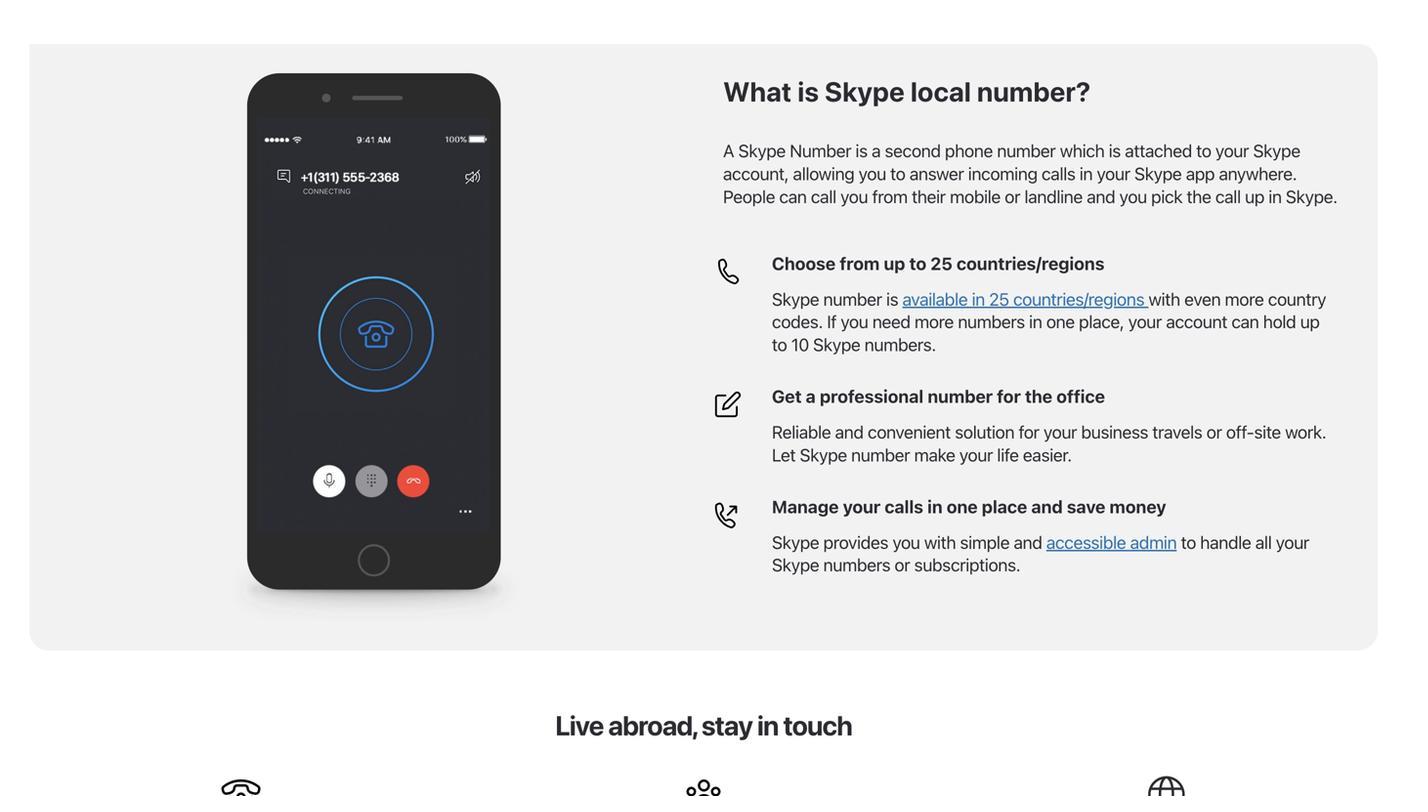 Task type: vqa. For each thing, say whether or not it's contained in the screenshot.
SECOND
yes



Task type: describe. For each thing, give the bounding box(es) containing it.
in inside the with even more country codes. if you need more numbers in one place, your account can hold up to 10 skype numbers.
[[1030, 312, 1043, 333]]

save
[[1067, 496, 1106, 517]]

business
[[1082, 422, 1149, 443]]

for for solution
[[1019, 422, 1040, 443]]

live
[[555, 710, 604, 742]]

need
[[873, 312, 911, 333]]

which
[[1061, 140, 1105, 161]]

provides
[[824, 532, 889, 553]]

your up anywhere.
[[1216, 140, 1250, 161]]

manage your calls in one place and save money
[[772, 496, 1167, 517]]

account
[[1167, 312, 1228, 333]]

10
[[792, 334, 809, 355]]

up inside the with even more country codes. if you need more numbers in one place, your account can hold up to 10 skype numbers.
[[1301, 312, 1320, 333]]

to down second
[[891, 163, 906, 184]]

available in 25 countries/regions link
[[903, 289, 1149, 310]]

app
[[1187, 163, 1215, 184]]

to inside to handle all your skype numbers or subscriptions.
[[1182, 532, 1197, 553]]

in down which
[[1080, 163, 1093, 184]]

1 vertical spatial 25
[[990, 289, 1010, 310]]

one inside the with even more country codes. if you need more numbers in one place, your account can hold up to 10 skype numbers.
[[1047, 312, 1075, 333]]

travels
[[1153, 422, 1203, 443]]

landline
[[1025, 186, 1083, 207]]

for for number
[[997, 386, 1021, 407]]

what is skype local number?
[[723, 75, 1091, 108]]

let
[[772, 445, 796, 466]]

1 vertical spatial countries/regions
[[1014, 289, 1145, 310]]

numbers.
[[865, 334, 937, 355]]

you left pick
[[1120, 186, 1148, 207]]

skype inside reliable and convenient solution for your business travels or off-site work. let skype number make your life easier.
[[800, 445, 848, 466]]

with inside the with even more country codes. if you need more numbers in one place, your account can hold up to 10 skype numbers.
[[1149, 289, 1181, 310]]

your inside the with even more country codes. if you need more numbers in one place, your account can hold up to 10 skype numbers.
[[1129, 312, 1163, 333]]

1 vertical spatial more
[[915, 312, 954, 333]]

0 horizontal spatial calls
[[885, 496, 924, 517]]

with even more country codes. if you need more numbers in one place, your account can hold up to 10 skype numbers.
[[772, 289, 1327, 355]]

get a professional number for the office
[[772, 386, 1106, 407]]

1 vertical spatial up
[[884, 253, 906, 274]]

you down second
[[859, 163, 887, 184]]

place
[[982, 496, 1028, 517]]

a
[[723, 140, 735, 161]]

reliable and convenient solution for your business travels or off-site work. let skype number make your life easier.
[[772, 422, 1327, 466]]

anywhere.
[[1220, 163, 1298, 184]]

to up app
[[1197, 140, 1212, 161]]

or inside to handle all your skype numbers or subscriptions.
[[895, 555, 911, 576]]

your down solution
[[960, 445, 993, 466]]

is right number
[[856, 140, 868, 161]]

up inside "a skype number is a second phone number which is attached to your skype account, allowing you to answer incoming calls in your skype app anywhere. people can call you from their mobile or landline and you pick the call up in skype."
[[1246, 186, 1265, 207]]

0 horizontal spatial the
[[1026, 386, 1053, 407]]

even
[[1185, 289, 1221, 310]]

to up available
[[910, 253, 927, 274]]

attached
[[1126, 140, 1193, 161]]

choose from up to 25 countries/regions
[[772, 253, 1105, 274]]

solution
[[955, 422, 1015, 443]]

in right stay
[[758, 710, 779, 742]]

people
[[723, 186, 775, 207]]

number up solution
[[928, 386, 993, 407]]

codes.
[[772, 312, 823, 333]]

can inside the with even more country codes. if you need more numbers in one place, your account can hold up to 10 skype numbers.
[[1232, 312, 1260, 333]]

2 call from the left
[[1216, 186, 1241, 207]]

choose
[[772, 253, 836, 274]]

is right what
[[798, 75, 819, 108]]

convenient
[[868, 422, 951, 443]]

admin
[[1131, 532, 1177, 553]]

account,
[[723, 163, 789, 184]]

office
[[1057, 386, 1106, 407]]

0 horizontal spatial a
[[806, 386, 816, 407]]

skype inside to handle all your skype numbers or subscriptions.
[[772, 555, 820, 576]]



Task type: locate. For each thing, give the bounding box(es) containing it.
2 vertical spatial or
[[895, 555, 911, 576]]

or inside "a skype number is a second phone number which is attached to your skype account, allowing you to answer incoming calls in your skype app anywhere. people can call you from their mobile or landline and you pick the call up in skype."
[[1005, 186, 1021, 207]]

and inside "a skype number is a second phone number which is attached to your skype account, allowing you to answer incoming calls in your skype app anywhere. people can call you from their mobile or landline and you pick the call up in skype."
[[1087, 186, 1116, 207]]

one
[[1047, 312, 1075, 333], [947, 496, 978, 517]]

numbers down skype number is available in 25 countries/regions
[[958, 312, 1025, 333]]

can down 'allowing'
[[780, 186, 807, 207]]

a right get
[[806, 386, 816, 407]]

2 horizontal spatial or
[[1207, 422, 1223, 443]]

1 vertical spatial can
[[1232, 312, 1260, 333]]

abroad,
[[608, 710, 697, 742]]

to left 10 at the right
[[772, 334, 787, 355]]

calls up provides
[[885, 496, 924, 517]]

work.
[[1286, 422, 1327, 443]]

0 vertical spatial numbers
[[958, 312, 1025, 333]]

number inside "a skype number is a second phone number which is attached to your skype account, allowing you to answer incoming calls in your skype app anywhere. people can call you from their mobile or landline and you pick the call up in skype."
[[998, 140, 1056, 161]]

0 vertical spatial for
[[997, 386, 1021, 407]]

0 vertical spatial a
[[872, 140, 881, 161]]

25 right available
[[990, 289, 1010, 310]]

0 horizontal spatial more
[[915, 312, 954, 333]]

your up provides
[[843, 496, 881, 517]]

1 horizontal spatial 25
[[990, 289, 1010, 310]]

skype provides you with simple and accessible admin
[[772, 532, 1177, 553]]

more down available
[[915, 312, 954, 333]]

1 vertical spatial one
[[947, 496, 978, 517]]

1 horizontal spatial up
[[1246, 186, 1265, 207]]

from inside "a skype number is a second phone number which is attached to your skype account, allowing you to answer incoming calls in your skype app anywhere. people can call you from their mobile or landline and you pick the call up in skype."
[[873, 186, 908, 207]]

1 call from the left
[[811, 186, 837, 207]]

incoming
[[969, 163, 1038, 184]]

2 horizontal spatial up
[[1301, 312, 1320, 333]]

to
[[1197, 140, 1212, 161], [891, 163, 906, 184], [910, 253, 927, 274], [772, 334, 787, 355], [1182, 532, 1197, 553]]

0 vertical spatial one
[[1047, 312, 1075, 333]]

more
[[1226, 289, 1265, 310], [915, 312, 954, 333]]

to handle all your skype numbers or subscriptions.
[[772, 532, 1310, 576]]

0 vertical spatial countries/regions
[[957, 253, 1105, 274]]

your up easier.
[[1044, 422, 1078, 443]]

0 horizontal spatial call
[[811, 186, 837, 207]]

1 horizontal spatial with
[[1149, 289, 1181, 310]]

1 horizontal spatial calls
[[1042, 163, 1076, 184]]

in right available
[[972, 289, 985, 310]]

1 horizontal spatial numbers
[[958, 312, 1025, 333]]

up
[[1246, 186, 1265, 207], [884, 253, 906, 274], [1301, 312, 1320, 333]]

1 horizontal spatial call
[[1216, 186, 1241, 207]]

you right "if"
[[841, 312, 869, 333]]

in down make at the right bottom
[[928, 496, 943, 517]]

mobile
[[950, 186, 1001, 207]]

and left 'save'
[[1032, 496, 1063, 517]]

25
[[931, 253, 953, 274], [990, 289, 1010, 310]]

from right choose
[[840, 253, 880, 274]]

more right even
[[1226, 289, 1265, 310]]

your inside to handle all your skype numbers or subscriptions.
[[1277, 532, 1310, 553]]

subscriptions.
[[915, 555, 1021, 576]]

one left "place,"
[[1047, 312, 1075, 333]]

you
[[859, 163, 887, 184], [841, 186, 868, 207], [1120, 186, 1148, 207], [841, 312, 869, 333], [893, 532, 921, 553]]

numbers
[[958, 312, 1025, 333], [824, 555, 891, 576]]

2 vertical spatial up
[[1301, 312, 1320, 333]]

or
[[1005, 186, 1021, 207], [1207, 422, 1223, 443], [895, 555, 911, 576]]

hold
[[1264, 312, 1297, 333]]

or left subscriptions.
[[895, 555, 911, 576]]

0 vertical spatial more
[[1226, 289, 1265, 310]]

with left even
[[1149, 289, 1181, 310]]

stay
[[702, 710, 753, 742]]

with up subscriptions.
[[925, 532, 956, 553]]

with
[[1149, 289, 1181, 310], [925, 532, 956, 553]]

0 vertical spatial the
[[1187, 186, 1212, 207]]

up down the country
[[1301, 312, 1320, 333]]

what
[[723, 75, 792, 108]]

live abroad, stay in touch
[[555, 710, 852, 742]]

number up incoming
[[998, 140, 1056, 161]]

in down available in 25 countries/regions link
[[1030, 312, 1043, 333]]

the inside "a skype number is a second phone number which is attached to your skype account, allowing you to answer incoming calls in your skype app anywhere. people can call you from their mobile or landline and you pick the call up in skype."
[[1187, 186, 1212, 207]]

and down professional
[[836, 422, 864, 443]]

up up available
[[884, 253, 906, 274]]

call down 'allowing'
[[811, 186, 837, 207]]

0 vertical spatial 25
[[931, 253, 953, 274]]

number inside reliable and convenient solution for your business travels or off-site work. let skype number make your life easier.
[[852, 445, 911, 466]]

skype.
[[1287, 186, 1338, 207]]

place,
[[1079, 312, 1125, 333]]

for up solution
[[997, 386, 1021, 407]]

and down place on the bottom right
[[1014, 532, 1043, 553]]

0 horizontal spatial 25
[[931, 253, 953, 274]]

your right all
[[1277, 532, 1310, 553]]

up down anywhere.
[[1246, 186, 1265, 207]]

easier.
[[1024, 445, 1072, 466]]

0 vertical spatial up
[[1246, 186, 1265, 207]]

0 horizontal spatial with
[[925, 532, 956, 553]]

0 vertical spatial from
[[873, 186, 908, 207]]

0 horizontal spatial numbers
[[824, 555, 891, 576]]

number down convenient
[[852, 445, 911, 466]]

available
[[903, 289, 968, 310]]

you down 'allowing'
[[841, 186, 868, 207]]

simple
[[961, 532, 1010, 553]]

manage
[[772, 496, 839, 517]]

reliable
[[772, 422, 831, 443]]

0 vertical spatial or
[[1005, 186, 1021, 207]]

or down incoming
[[1005, 186, 1021, 207]]

is right which
[[1109, 140, 1121, 161]]

0 horizontal spatial can
[[780, 186, 807, 207]]

number
[[790, 140, 852, 161]]

for
[[997, 386, 1021, 407], [1019, 422, 1040, 443]]

phone
[[945, 140, 993, 161]]

call
[[811, 186, 837, 207], [1216, 186, 1241, 207]]

and right the "landline"
[[1087, 186, 1116, 207]]

number
[[998, 140, 1056, 161], [824, 289, 883, 310], [928, 386, 993, 407], [852, 445, 911, 466]]

1 horizontal spatial or
[[1005, 186, 1021, 207]]

pick
[[1152, 186, 1183, 207]]

for up easier.
[[1019, 422, 1040, 443]]

you right provides
[[893, 532, 921, 553]]

accessible
[[1047, 532, 1127, 553]]

their
[[912, 186, 946, 207]]

1 horizontal spatial a
[[872, 140, 881, 161]]

1 vertical spatial with
[[925, 532, 956, 553]]

and inside reliable and convenient solution for your business travels or off-site work. let skype number make your life easier.
[[836, 422, 864, 443]]

a
[[872, 140, 881, 161], [806, 386, 816, 407]]

is
[[798, 75, 819, 108], [856, 140, 868, 161], [1109, 140, 1121, 161], [887, 289, 899, 310]]

0 vertical spatial can
[[780, 186, 807, 207]]

is up need
[[887, 289, 899, 310]]

touch
[[784, 710, 852, 742]]

the left office
[[1026, 386, 1053, 407]]

country
[[1269, 289, 1327, 310]]

can left hold
[[1232, 312, 1260, 333]]

skype
[[825, 75, 905, 108], [739, 140, 786, 161], [1254, 140, 1301, 161], [1135, 163, 1182, 184], [772, 289, 820, 310], [814, 334, 861, 355], [800, 445, 848, 466], [772, 532, 820, 553], [772, 555, 820, 576]]

to right admin
[[1182, 532, 1197, 553]]

allowing
[[793, 163, 855, 184]]

0 vertical spatial calls
[[1042, 163, 1076, 184]]

the
[[1187, 186, 1212, 207], [1026, 386, 1053, 407]]

calls
[[1042, 163, 1076, 184], [885, 496, 924, 517]]

in
[[1080, 163, 1093, 184], [1269, 186, 1282, 207], [972, 289, 985, 310], [1030, 312, 1043, 333], [928, 496, 943, 517], [758, 710, 779, 742]]

1 horizontal spatial more
[[1226, 289, 1265, 310]]

a skype number is a second phone number which is attached to your skype account, allowing you to answer incoming calls in your skype app anywhere. people can call you from their mobile or landline and you pick the call up in skype.
[[723, 140, 1338, 207]]

answer
[[910, 163, 964, 184]]

0 horizontal spatial or
[[895, 555, 911, 576]]

numbers inside the with even more country codes. if you need more numbers in one place, your account can hold up to 10 skype numbers.
[[958, 312, 1025, 333]]

can
[[780, 186, 807, 207], [1232, 312, 1260, 333]]

1 horizontal spatial can
[[1232, 312, 1260, 333]]

number up "if"
[[824, 289, 883, 310]]

1 vertical spatial the
[[1026, 386, 1053, 407]]

your down which
[[1097, 163, 1131, 184]]

or inside reliable and convenient solution for your business travels or off-site work. let skype number make your life easier.
[[1207, 422, 1223, 443]]

25 up available
[[931, 253, 953, 274]]

skype number is available in 25 countries/regions
[[772, 289, 1149, 310]]

countries/regions up "place,"
[[1014, 289, 1145, 310]]

skype inside the with even more country codes. if you need more numbers in one place, your account can hold up to 10 skype numbers.
[[814, 334, 861, 355]]

from left their
[[873, 186, 908, 207]]

professional
[[820, 386, 924, 407]]

a inside "a skype number is a second phone number which is attached to your skype account, allowing you to answer incoming calls in your skype app anywhere. people can call you from their mobile or landline and you pick the call up in skype."
[[872, 140, 881, 161]]

in down anywhere.
[[1269, 186, 1282, 207]]

site
[[1255, 422, 1282, 443]]

off-
[[1227, 422, 1255, 443]]

if
[[827, 312, 837, 333]]

numbers inside to handle all your skype numbers or subscriptions.
[[824, 555, 891, 576]]

all
[[1256, 532, 1272, 553]]

money
[[1110, 496, 1167, 517]]

for inside reliable and convenient solution for your business travels or off-site work. let skype number make your life easier.
[[1019, 422, 1040, 443]]

to inside the with even more country codes. if you need more numbers in one place, your account can hold up to 10 skype numbers.
[[772, 334, 787, 355]]

a left second
[[872, 140, 881, 161]]

1 vertical spatial calls
[[885, 496, 924, 517]]

one up the skype provides you with simple and accessible admin
[[947, 496, 978, 517]]

1 horizontal spatial the
[[1187, 186, 1212, 207]]

second
[[885, 140, 941, 161]]

from
[[873, 186, 908, 207], [840, 253, 880, 274]]

1 vertical spatial or
[[1207, 422, 1223, 443]]

handle
[[1201, 532, 1252, 553]]

calls up the "landline"
[[1042, 163, 1076, 184]]

make
[[915, 445, 956, 466]]

local
[[911, 75, 972, 108]]

you inside the with even more country codes. if you need more numbers in one place, your account can hold up to 10 skype numbers.
[[841, 312, 869, 333]]

0 vertical spatial with
[[1149, 289, 1181, 310]]

and
[[1087, 186, 1116, 207], [836, 422, 864, 443], [1032, 496, 1063, 517], [1014, 532, 1043, 553]]

the down app
[[1187, 186, 1212, 207]]

1 vertical spatial from
[[840, 253, 880, 274]]

0 horizontal spatial up
[[884, 253, 906, 274]]

numbers down provides
[[824, 555, 891, 576]]

calls inside "a skype number is a second phone number which is attached to your skype account, allowing you to answer incoming calls in your skype app anywhere. people can call you from their mobile or landline and you pick the call up in skype."
[[1042, 163, 1076, 184]]

1 vertical spatial for
[[1019, 422, 1040, 443]]

1 vertical spatial numbers
[[824, 555, 891, 576]]

0 horizontal spatial one
[[947, 496, 978, 517]]

get
[[772, 386, 802, 407]]

call down anywhere.
[[1216, 186, 1241, 207]]

your right "place,"
[[1129, 312, 1163, 333]]

accessible admin link
[[1047, 532, 1177, 553]]

countries/regions up available in 25 countries/regions link
[[957, 253, 1105, 274]]

number?
[[977, 75, 1091, 108]]

can inside "a skype number is a second phone number which is attached to your skype account, allowing you to answer incoming calls in your skype app anywhere. people can call you from their mobile or landline and you pick the call up in skype."
[[780, 186, 807, 207]]

1 horizontal spatial one
[[1047, 312, 1075, 333]]

life
[[998, 445, 1019, 466]]

countries/regions
[[957, 253, 1105, 274], [1014, 289, 1145, 310]]

1 vertical spatial a
[[806, 386, 816, 407]]

or left the "off-"
[[1207, 422, 1223, 443]]

your
[[1216, 140, 1250, 161], [1097, 163, 1131, 184], [1129, 312, 1163, 333], [1044, 422, 1078, 443], [960, 445, 993, 466], [843, 496, 881, 517], [1277, 532, 1310, 553]]



